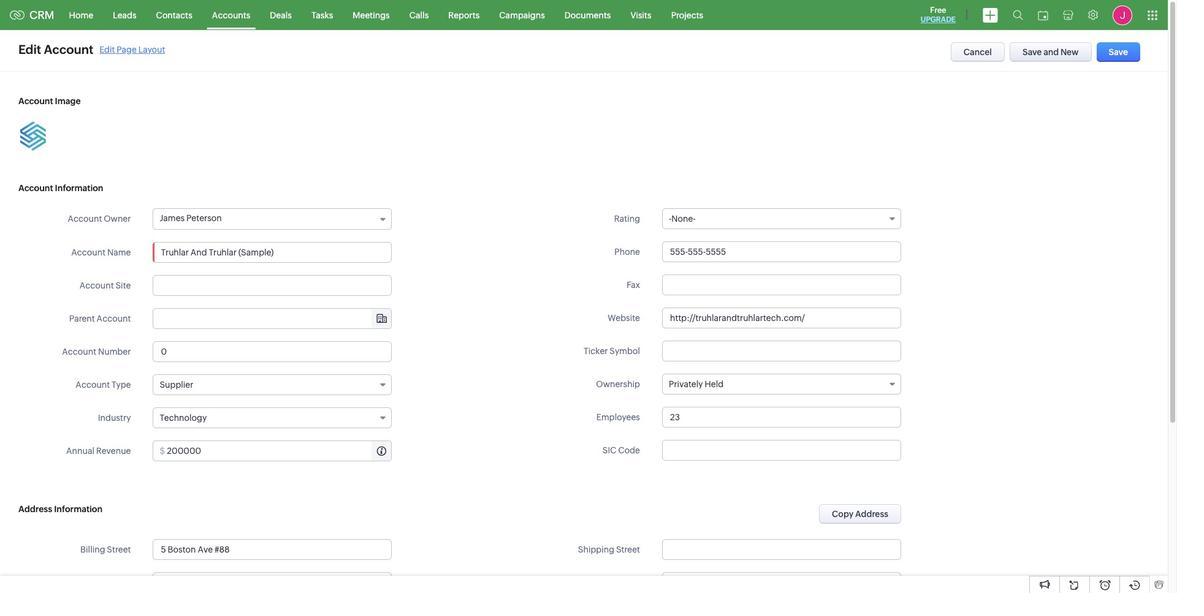 Task type: vqa. For each thing, say whether or not it's contained in the screenshot.
rightmost save
yes



Task type: describe. For each thing, give the bounding box(es) containing it.
information for address
[[54, 505, 102, 514]]

privately held
[[669, 380, 724, 389]]

industry
[[98, 413, 131, 423]]

deals link
[[260, 0, 302, 30]]

billing
[[80, 545, 105, 555]]

save and new button
[[1010, 42, 1092, 62]]

reports
[[448, 10, 480, 20]]

employees
[[597, 413, 640, 422]]

ownership
[[596, 380, 640, 389]]

privately
[[669, 380, 703, 389]]

account for account name
[[71, 248, 106, 258]]

technology
[[160, 413, 207, 423]]

account type
[[76, 380, 131, 390]]

image image
[[18, 121, 48, 151]]

save for save
[[1109, 47, 1128, 57]]

none-
[[672, 214, 696, 224]]

upgrade
[[921, 15, 956, 24]]

search element
[[1006, 0, 1031, 30]]

layout
[[138, 44, 165, 54]]

leads link
[[103, 0, 146, 30]]

reports link
[[439, 0, 490, 30]]

type
[[112, 380, 131, 390]]

account number
[[62, 347, 131, 357]]

Privately Held field
[[662, 374, 901, 395]]

peterson
[[186, 213, 222, 223]]

edit inside edit account edit page layout
[[100, 44, 115, 54]]

meetings link
[[343, 0, 400, 30]]

address information copy address
[[18, 505, 889, 519]]

-none-
[[669, 214, 696, 224]]

account down home
[[44, 42, 93, 56]]

calls
[[409, 10, 429, 20]]

0 horizontal spatial edit
[[18, 42, 41, 56]]

projects
[[671, 10, 703, 20]]

visits
[[631, 10, 652, 20]]

crm
[[29, 9, 54, 21]]

edit page layout link
[[100, 44, 165, 54]]

account for account number
[[62, 347, 96, 357]]

account for account type
[[76, 380, 110, 390]]

Supplier field
[[153, 375, 392, 396]]

owner
[[104, 214, 131, 224]]

crm link
[[10, 9, 54, 21]]

revenue
[[96, 446, 131, 456]]

shipping
[[578, 545, 614, 555]]

account for account information
[[18, 183, 53, 193]]

create menu element
[[976, 0, 1006, 30]]

free upgrade
[[921, 6, 956, 24]]

meetings
[[353, 10, 390, 20]]

documents link
[[555, 0, 621, 30]]

accounts link
[[202, 0, 260, 30]]

accounts
[[212, 10, 250, 20]]

profile element
[[1106, 0, 1140, 30]]

sic code
[[603, 446, 640, 456]]

shipping street
[[578, 545, 640, 555]]

free
[[930, 6, 947, 15]]

copy address button
[[819, 505, 901, 524]]

cancel
[[964, 47, 992, 57]]



Task type: locate. For each thing, give the bounding box(es) containing it.
account down image
[[18, 183, 53, 193]]

account owner
[[68, 214, 131, 224]]

profile image
[[1113, 5, 1133, 25]]

1 horizontal spatial street
[[616, 545, 640, 555]]

image
[[55, 96, 81, 106]]

number
[[98, 347, 131, 357]]

supplier
[[160, 380, 193, 390]]

rating
[[614, 214, 640, 224]]

information up account owner
[[55, 183, 103, 193]]

projects link
[[661, 0, 713, 30]]

campaigns link
[[490, 0, 555, 30]]

None text field
[[153, 242, 392, 263], [662, 308, 901, 329], [153, 342, 392, 362], [662, 407, 901, 428], [167, 442, 391, 461], [153, 573, 392, 594], [153, 242, 392, 263], [662, 308, 901, 329], [153, 342, 392, 362], [662, 407, 901, 428], [167, 442, 391, 461], [153, 573, 392, 594]]

edit down the crm link
[[18, 42, 41, 56]]

visits link
[[621, 0, 661, 30]]

street for billing street
[[107, 545, 131, 555]]

0 horizontal spatial address
[[18, 505, 52, 514]]

tasks link
[[302, 0, 343, 30]]

search image
[[1013, 10, 1023, 20]]

parent
[[69, 314, 95, 324]]

street right shipping
[[616, 545, 640, 555]]

account site
[[80, 281, 131, 291]]

$
[[160, 446, 165, 456]]

phone
[[615, 247, 640, 257]]

annual revenue
[[66, 446, 131, 456]]

james
[[160, 213, 185, 223]]

annual
[[66, 446, 94, 456]]

account left image
[[18, 96, 53, 106]]

account name
[[71, 248, 131, 258]]

ticker symbol
[[584, 346, 640, 356]]

account for account site
[[80, 281, 114, 291]]

1 horizontal spatial edit
[[100, 44, 115, 54]]

name
[[107, 248, 131, 258]]

campaigns
[[499, 10, 545, 20]]

james peterson
[[160, 213, 222, 223]]

calls link
[[400, 0, 439, 30]]

save and new
[[1023, 47, 1079, 57]]

account for account owner
[[68, 214, 102, 224]]

held
[[705, 380, 724, 389]]

street right billing
[[107, 545, 131, 555]]

tasks
[[311, 10, 333, 20]]

save button
[[1097, 42, 1141, 62]]

account left site at the left top of page
[[80, 281, 114, 291]]

save
[[1023, 47, 1042, 57], [1109, 47, 1128, 57]]

account right parent
[[97, 314, 131, 324]]

ticker
[[584, 346, 608, 356]]

save down profile element
[[1109, 47, 1128, 57]]

None field
[[154, 309, 391, 329]]

copy
[[832, 510, 854, 519]]

parent account
[[69, 314, 131, 324]]

create menu image
[[983, 8, 998, 22]]

street for shipping street
[[616, 545, 640, 555]]

site
[[116, 281, 131, 291]]

account down parent
[[62, 347, 96, 357]]

account
[[44, 42, 93, 56], [18, 96, 53, 106], [18, 183, 53, 193], [68, 214, 102, 224], [71, 248, 106, 258], [80, 281, 114, 291], [97, 314, 131, 324], [62, 347, 96, 357], [76, 380, 110, 390]]

information up billing
[[54, 505, 102, 514]]

-None- field
[[662, 208, 901, 229]]

edit
[[18, 42, 41, 56], [100, 44, 115, 54]]

save inside button
[[1023, 47, 1042, 57]]

street
[[107, 545, 131, 555], [616, 545, 640, 555]]

deals
[[270, 10, 292, 20]]

0 vertical spatial information
[[55, 183, 103, 193]]

calendar image
[[1038, 10, 1049, 20]]

documents
[[565, 10, 611, 20]]

None text field
[[662, 242, 901, 262], [662, 275, 901, 296], [153, 275, 392, 296], [154, 309, 391, 329], [662, 341, 901, 362], [662, 440, 901, 461], [153, 540, 392, 560], [662, 540, 901, 560], [662, 573, 901, 594], [662, 242, 901, 262], [662, 275, 901, 296], [153, 275, 392, 296], [154, 309, 391, 329], [662, 341, 901, 362], [662, 440, 901, 461], [153, 540, 392, 560], [662, 540, 901, 560], [662, 573, 901, 594]]

page
[[117, 44, 137, 54]]

contacts link
[[146, 0, 202, 30]]

home link
[[59, 0, 103, 30]]

sic
[[603, 446, 617, 456]]

and
[[1044, 47, 1059, 57]]

billing street
[[80, 545, 131, 555]]

leads
[[113, 10, 137, 20]]

account left owner
[[68, 214, 102, 224]]

code
[[618, 446, 640, 456]]

2 street from the left
[[616, 545, 640, 555]]

cancel button
[[951, 42, 1005, 62]]

save inside button
[[1109, 47, 1128, 57]]

1 horizontal spatial address
[[855, 510, 889, 519]]

-
[[669, 214, 672, 224]]

2 save from the left
[[1109, 47, 1128, 57]]

account left type
[[76, 380, 110, 390]]

new
[[1061, 47, 1079, 57]]

0 horizontal spatial street
[[107, 545, 131, 555]]

1 street from the left
[[107, 545, 131, 555]]

information
[[55, 183, 103, 193], [54, 505, 102, 514]]

website
[[608, 313, 640, 323]]

account information
[[18, 183, 103, 193]]

Technology field
[[153, 408, 392, 429]]

information inside address information copy address
[[54, 505, 102, 514]]

1 horizontal spatial save
[[1109, 47, 1128, 57]]

contacts
[[156, 10, 192, 20]]

1 save from the left
[[1023, 47, 1042, 57]]

symbol
[[610, 346, 640, 356]]

1 vertical spatial information
[[54, 505, 102, 514]]

edit left page
[[100, 44, 115, 54]]

0 horizontal spatial save
[[1023, 47, 1042, 57]]

fax
[[627, 280, 640, 290]]

information for account
[[55, 183, 103, 193]]

account image
[[18, 96, 81, 106]]

save left and
[[1023, 47, 1042, 57]]

address
[[18, 505, 52, 514], [855, 510, 889, 519]]

account for account image
[[18, 96, 53, 106]]

home
[[69, 10, 93, 20]]

account left name
[[71, 248, 106, 258]]

edit account edit page layout
[[18, 42, 165, 56]]

save for save and new
[[1023, 47, 1042, 57]]



